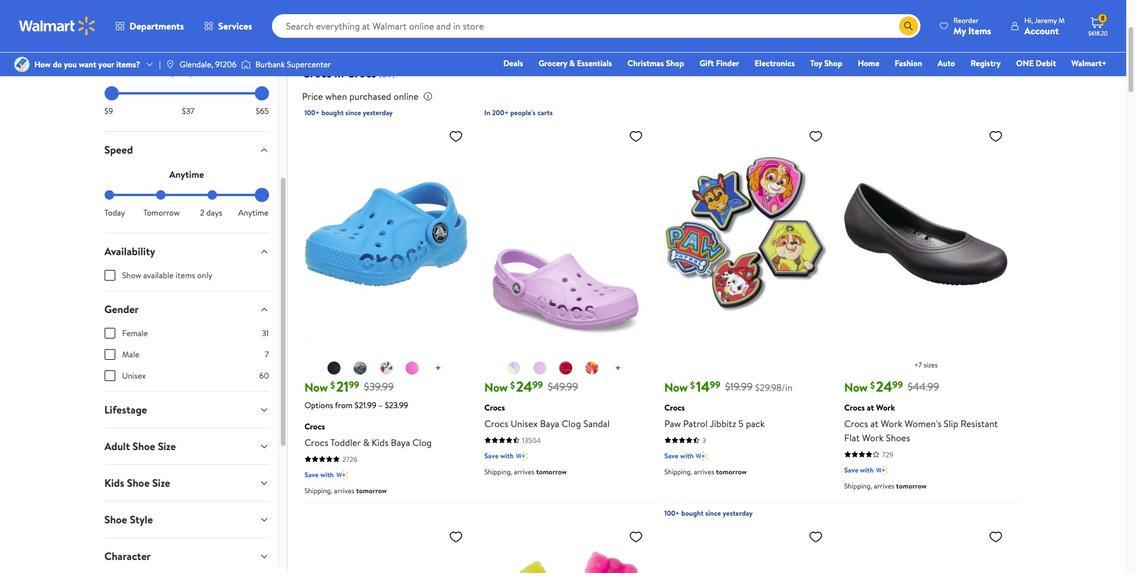 Task type: vqa. For each thing, say whether or not it's contained in the screenshot.
shipping, arrives tomorrow
yes



Task type: locate. For each thing, give the bounding box(es) containing it.
+ button right tie dye image on the right bottom of the page
[[606, 359, 631, 378]]

1 horizontal spatial kids
[[372, 436, 389, 449]]

0 horizontal spatial 100+ bought since yesterday
[[305, 108, 393, 118]]

$ for now $ 24 99 $44.99
[[871, 379, 875, 392]]

items
[[969, 24, 992, 37]]

$ inside the now $ 21 99 $39.99 options from $21.99 – $23.99
[[331, 379, 335, 392]]

now down multicolor image
[[485, 380, 508, 396]]

1 horizontal spatial &
[[570, 57, 575, 69]]

crocs in crocs (89)
[[302, 65, 396, 81]]

work down crocs work vf image
[[479, 28, 501, 41]]

$65 right the -
[[188, 66, 203, 79]]

arrives for $44.99
[[874, 481, 895, 491]]

size
[[158, 440, 176, 454], [152, 476, 170, 491]]

baya up 13504
[[540, 417, 560, 430]]

crocs inside crocs charms
[[620, 18, 644, 31]]

baya
[[540, 417, 560, 430], [391, 436, 410, 449]]

tomorrow down jibbitz
[[717, 467, 747, 477]]

size up "kids shoe size" dropdown button
[[158, 440, 176, 454]]

0 horizontal spatial 100+
[[305, 108, 320, 118]]

now up flat
[[845, 380, 868, 396]]

None checkbox
[[104, 328, 115, 339], [104, 371, 115, 382], [104, 328, 115, 339], [104, 371, 115, 382]]

womens crocs image
[[256, 0, 298, 15]]

0 vertical spatial bought
[[322, 108, 344, 118]]

clog inside crocs crocs unisex baya clog sandal
[[562, 417, 581, 430]]

1 vertical spatial baya
[[391, 436, 410, 449]]

0 horizontal spatial bought
[[322, 108, 344, 118]]

crocs at work women's slip resistant flat work shoes image
[[845, 124, 1008, 345]]

work inside crocs at work
[[479, 28, 501, 41]]

anytime inside how fast do you want your order? option group
[[238, 207, 269, 219]]

crocs unisex baya clog sandal image
[[485, 124, 648, 345]]

$ for now $ 21 99 $39.99 options from $21.99 – $23.99
[[331, 379, 335, 392]]

shop right toy
[[825, 57, 843, 69]]

save for $44.99
[[845, 465, 859, 475]]

now inside now $ 24 99 $49.99
[[485, 380, 508, 396]]

4 now from the left
[[845, 380, 868, 396]]

tomorrow for $19.99
[[717, 467, 747, 477]]

1 vertical spatial deals link
[[498, 57, 529, 70]]

electronics
[[755, 57, 795, 69]]

24 left $44.99
[[877, 377, 893, 397]]

shop all gifts
[[109, 18, 161, 31]]

walmart+
[[1072, 57, 1107, 69]]

shoe style
[[104, 513, 153, 528]]

 image for glendale, 91206
[[166, 60, 175, 69]]

crocs paw patrol jibbitz 5 pack
[[665, 402, 765, 430]]

 image right "91206"
[[241, 59, 251, 70]]

7
[[265, 349, 269, 361]]

0 vertical spatial 100+
[[305, 108, 320, 118]]

0 horizontal spatial 24
[[516, 377, 533, 397]]

1 vertical spatial size
[[152, 476, 170, 491]]

legal information image
[[423, 92, 433, 101]]

availability button
[[95, 234, 279, 270]]

womens
[[260, 18, 295, 31]]

2 + from the left
[[615, 361, 622, 376]]

$ left the 21
[[331, 379, 335, 392]]

shop right christmas
[[666, 57, 685, 69]]

available
[[143, 270, 174, 282]]

2 horizontal spatial shop
[[825, 57, 843, 69]]

speed button
[[95, 132, 279, 168]]

with for $44.99
[[861, 465, 874, 475]]

now inside now $ 14 99 $19.99 $29.98/in
[[665, 380, 688, 396]]

shop for toy shop
[[825, 57, 843, 69]]

0 horizontal spatial yesterday
[[363, 108, 393, 118]]

1 now from the left
[[305, 380, 328, 396]]

size inside adult shoe size dropdown button
[[158, 440, 176, 454]]

work down now $ 24 99 $44.99
[[877, 402, 896, 414]]

1 vertical spatial at
[[867, 402, 875, 414]]

1 vertical spatial yesterday
[[723, 509, 753, 519]]

1 horizontal spatial + button
[[606, 359, 631, 378]]

grocery & essentials
[[539, 57, 612, 69]]

2 vertical spatial shoe
[[104, 513, 127, 528]]

gift finder link
[[695, 57, 745, 70]]

when
[[326, 90, 347, 103]]

adult shoe size
[[104, 440, 176, 454]]

gender button
[[95, 292, 279, 328]]

99 left $44.99
[[893, 379, 903, 392]]

1 vertical spatial &
[[363, 436, 370, 449]]

since up crocs men's yukon vista ii clog sandal 'image'
[[706, 509, 721, 519]]

$9 for $9 - $65
[[170, 66, 180, 79]]

black/multi image
[[353, 361, 367, 375]]

gift
[[700, 57, 714, 69]]

price when purchased online
[[302, 90, 419, 103]]

crocs at work women's neria pro ii slip resistant clog image
[[845, 525, 1008, 574]]

at for crocs at work crocs at work women's slip resistant flat work shoes
[[867, 402, 875, 414]]

style
[[130, 513, 153, 528]]

0 horizontal spatial +
[[435, 361, 442, 376]]

0 horizontal spatial unisex
[[122, 370, 146, 382]]

debit
[[1036, 57, 1057, 69]]

99 inside now $ 24 99 $44.99
[[893, 379, 903, 392]]

1 horizontal spatial $9
[[170, 66, 180, 79]]

3 $ from the left
[[691, 379, 695, 392]]

100+ bought since yesterday down price when purchased online
[[305, 108, 393, 118]]

-
[[182, 66, 186, 79]]

tomorrow down shoes
[[897, 481, 927, 491]]

yesterday down purchased
[[363, 108, 393, 118]]

now $ 21 99 $39.99 options from $21.99 – $23.99
[[305, 377, 408, 412]]

now inside the now $ 21 99 $39.99 options from $21.99 – $23.99
[[305, 380, 328, 396]]

$21.99
[[355, 400, 377, 412]]

0 horizontal spatial $9
[[104, 105, 113, 117]]

$9 for $9
[[104, 105, 113, 117]]

mens crocs image
[[327, 0, 369, 15]]

1 vertical spatial 100+
[[665, 509, 680, 519]]

13504
[[523, 436, 541, 446]]

auto
[[938, 57, 956, 69]]

add to favorites list, crocs men's yukon vista ii clog sandal image
[[809, 530, 823, 545]]

1 vertical spatial $9
[[104, 105, 113, 117]]

0 horizontal spatial  image
[[14, 57, 30, 72]]

3 99 from the left
[[710, 379, 721, 392]]

99 for now $ 24 99 $44.99
[[893, 379, 903, 392]]

$ inside now $ 24 99 $49.99
[[511, 379, 515, 392]]

1 + button from the left
[[426, 359, 451, 378]]

account
[[1025, 24, 1059, 37]]

shop left all
[[109, 18, 130, 31]]

24 for now $ 24 99 $44.99
[[877, 377, 893, 397]]

& right "grocery" at the top left of the page
[[570, 57, 575, 69]]

candy bear jibbitz 5 pack image
[[485, 525, 648, 574]]

1 horizontal spatial anytime
[[238, 207, 269, 219]]

+ right tie dye image on the right bottom of the page
[[615, 361, 622, 376]]

 image for burbank supercenter
[[241, 59, 251, 70]]

0 horizontal spatial $65
[[188, 66, 203, 79]]

0 vertical spatial kids
[[398, 18, 414, 31]]

shoe left style
[[104, 513, 127, 528]]

services
[[218, 20, 252, 33]]

yesterday
[[363, 108, 393, 118], [723, 509, 753, 519]]

1 vertical spatial 100+ bought since yesterday
[[665, 509, 753, 519]]

0 vertical spatial yesterday
[[363, 108, 393, 118]]

now inside now $ 24 99 $44.99
[[845, 380, 868, 396]]

21
[[336, 377, 349, 397]]

shoe down adult shoe size
[[127, 476, 150, 491]]

0 horizontal spatial deals link
[[175, 0, 237, 32]]

at for crocs at work
[[499, 18, 507, 31]]

1 horizontal spatial 100+
[[665, 509, 680, 519]]

99 inside now $ 24 99 $49.99
[[533, 379, 543, 392]]

1 horizontal spatial yesterday
[[723, 509, 753, 519]]

2 vertical spatial kids
[[104, 476, 124, 491]]

0 horizontal spatial kids
[[104, 476, 124, 491]]

shop for christmas shop
[[666, 57, 685, 69]]

how do you want your items?
[[34, 59, 140, 70]]

kids inside kids crocs link
[[398, 18, 414, 31]]

 image right '|'
[[166, 60, 175, 69]]

purchased
[[350, 90, 392, 103]]

shipping, arrives tomorrow down 13504
[[485, 467, 567, 477]]

christmas shop link
[[623, 57, 690, 70]]

burbank supercenter
[[256, 59, 331, 70]]

add to favorites list, crocs at work women's slip resistant flat work shoes image
[[989, 129, 1004, 144]]

 image left how
[[14, 57, 30, 72]]

0 vertical spatial deals
[[195, 18, 217, 31]]

1 vertical spatial unisex
[[511, 417, 538, 430]]

1 vertical spatial bought
[[682, 509, 704, 519]]

2 horizontal spatial  image
[[241, 59, 251, 70]]

size for adult shoe size
[[158, 440, 176, 454]]

charms
[[616, 28, 648, 41]]

womens crocs link
[[246, 0, 308, 41]]

0 vertical spatial size
[[158, 440, 176, 454]]

Today radio
[[104, 190, 114, 200]]

unisex down male at the bottom
[[122, 370, 146, 382]]

deals
[[195, 18, 217, 31], [504, 57, 523, 69]]

1 horizontal spatial deals
[[504, 57, 523, 69]]

toy shop link
[[805, 57, 848, 70]]

shipping, for $44.99
[[845, 481, 873, 491]]

1 vertical spatial kids
[[372, 436, 389, 449]]

+ button for 24
[[606, 359, 631, 378]]

save
[[485, 451, 499, 461], [665, 451, 679, 461], [845, 465, 859, 475], [305, 470, 319, 480]]

0 vertical spatial unisex
[[122, 370, 146, 382]]

kids inside "kids shoe size" dropdown button
[[104, 476, 124, 491]]

1 horizontal spatial shop
[[666, 57, 685, 69]]

save with
[[485, 451, 514, 461], [665, 451, 694, 461], [845, 465, 874, 475], [305, 470, 334, 480]]

crocs work vf image
[[469, 0, 511, 15]]

$9
[[170, 66, 180, 79], [104, 105, 113, 117]]

tomorrow for $44.99
[[897, 481, 927, 491]]

unisex inside crocs crocs unisex baya clog sandal
[[511, 417, 538, 430]]

$9 range field
[[104, 92, 269, 95]]

walmart plus image down 729
[[877, 465, 888, 477]]

kids right toddler
[[372, 436, 389, 449]]

$ down multicolor image
[[511, 379, 515, 392]]

3
[[703, 436, 706, 446]]

& right toddler
[[363, 436, 370, 449]]

2 99 from the left
[[533, 379, 543, 392]]

walmart+ link
[[1067, 57, 1113, 70]]

2 days
[[200, 207, 222, 219]]

now for now $ 24 99 $44.99
[[845, 380, 868, 396]]

kids down 'adult' at the bottom
[[104, 476, 124, 491]]

gender
[[104, 302, 139, 317]]

kids for kids crocs
[[398, 18, 414, 31]]

1 vertical spatial $65
[[256, 105, 269, 117]]

0 horizontal spatial shop
[[109, 18, 130, 31]]

0 horizontal spatial clog
[[413, 436, 432, 449]]

yesterday up crocs men's yukon vista ii clog sandal 'image'
[[723, 509, 753, 519]]

now up options
[[305, 380, 328, 396]]

shoe inside dropdown button
[[133, 440, 155, 454]]

arrives down 729
[[874, 481, 895, 491]]

baya down $23.99
[[391, 436, 410, 449]]

1 horizontal spatial $65
[[256, 105, 269, 117]]

walmart plus image down 3
[[697, 451, 708, 462]]

one
[[1017, 57, 1034, 69]]

deals link up glendale, 91206
[[175, 0, 237, 32]]

tomorrow for $49.99
[[537, 467, 567, 477]]

walmart plus image down 13504
[[516, 451, 528, 462]]

1 horizontal spatial 24
[[877, 377, 893, 397]]

99 down orchid image
[[533, 379, 543, 392]]

baya inside crocs crocs unisex baya clog sandal
[[540, 417, 560, 430]]

cherry image
[[379, 361, 393, 375]]

adult shoe size tab
[[95, 429, 279, 465]]

anytime
[[169, 168, 204, 181], [238, 207, 269, 219]]

save with for $44.99
[[845, 465, 874, 475]]

arrives for $49.99
[[514, 467, 535, 477]]

1 horizontal spatial +
[[615, 361, 622, 376]]

bought for crocs men's yukon vista ii clog sandal 'image'
[[682, 509, 704, 519]]

+ right electric pink image
[[435, 361, 442, 376]]

slip
[[944, 417, 959, 430]]

multicolor image
[[507, 361, 521, 375]]

do
[[53, 59, 62, 70]]

my
[[954, 24, 967, 37]]

how fast do you want your order? option group
[[104, 190, 269, 219]]

$9 left the -
[[170, 66, 180, 79]]

0 vertical spatial shoe
[[133, 440, 155, 454]]

now left '14'
[[665, 380, 688, 396]]

1 horizontal spatial bought
[[682, 509, 704, 519]]

$44.99
[[908, 380, 940, 395]]

1 horizontal spatial 100+ bought since yesterday
[[665, 509, 753, 519]]

since down price when purchased online
[[346, 108, 361, 118]]

 image
[[14, 57, 30, 72], [241, 59, 251, 70], [166, 60, 175, 69]]

0 horizontal spatial &
[[363, 436, 370, 449]]

add to favorites list, candy bear jibbitz 5 pack image
[[629, 530, 643, 545]]

0 vertical spatial baya
[[540, 417, 560, 430]]

all
[[132, 18, 141, 31]]

4 99 from the left
[[893, 379, 903, 392]]

arrives down 3
[[694, 467, 715, 477]]

deals left services
[[195, 18, 217, 31]]

glendale, 91206
[[180, 59, 237, 70]]

1 24 from the left
[[516, 377, 533, 397]]

1 horizontal spatial deals link
[[498, 57, 529, 70]]

None checkbox
[[104, 350, 115, 360]]

0 horizontal spatial baya
[[391, 436, 410, 449]]

crocs inside the womens crocs
[[265, 28, 289, 41]]

1 horizontal spatial  image
[[166, 60, 175, 69]]

online
[[394, 90, 419, 103]]

+ button for 21
[[426, 359, 451, 378]]

1 vertical spatial shoe
[[127, 476, 150, 491]]

unisex up 13504
[[511, 417, 538, 430]]

2 24 from the left
[[877, 377, 893, 397]]

1 + from the left
[[435, 361, 442, 376]]

99 inside the now $ 21 99 $39.99 options from $21.99 – $23.99
[[349, 379, 359, 392]]

tomorrow down 13504
[[537, 467, 567, 477]]

deals left "grocery" at the top left of the page
[[504, 57, 523, 69]]

0 vertical spatial 100+ bought since yesterday
[[305, 108, 393, 118]]

show
[[122, 270, 141, 282]]

since for crocs men's yukon vista ii clog sandal 'image'
[[706, 509, 721, 519]]

speed tab
[[95, 132, 279, 168]]

anytime down anytime radio
[[238, 207, 269, 219]]

days
[[207, 207, 222, 219]]

size up style
[[152, 476, 170, 491]]

tomorrow down 2726
[[356, 486, 387, 496]]

availability tab
[[95, 234, 279, 270]]

3 now from the left
[[665, 380, 688, 396]]

99
[[349, 379, 359, 392], [533, 379, 543, 392], [710, 379, 721, 392], [893, 379, 903, 392]]

size for kids shoe size
[[152, 476, 170, 491]]

$9 up speed
[[104, 105, 113, 117]]

walmart plus image
[[516, 451, 528, 462], [697, 451, 708, 462], [877, 465, 888, 477], [336, 470, 348, 481]]

2 $ from the left
[[511, 379, 515, 392]]

walmart plus image down 2726
[[336, 470, 348, 481]]

1 99 from the left
[[349, 379, 359, 392]]

pepper image
[[559, 361, 573, 375]]

$39.99
[[364, 380, 394, 395]]

hi, jeremy m account
[[1025, 15, 1065, 37]]

kids crocs image
[[398, 0, 440, 15]]

0 horizontal spatial + button
[[426, 359, 451, 378]]

99 inside now $ 14 99 $19.99 $29.98/in
[[710, 379, 721, 392]]

99 left $19.99
[[710, 379, 721, 392]]

0 vertical spatial $9
[[170, 66, 180, 79]]

1 $ from the left
[[331, 379, 335, 392]]

1 vertical spatial since
[[706, 509, 721, 519]]

search icon image
[[904, 21, 914, 31]]

$ inside now $ 14 99 $19.99 $29.98/in
[[691, 379, 695, 392]]

0 vertical spatial since
[[346, 108, 361, 118]]

black image
[[327, 361, 341, 375]]

shipping, arrives tomorrow for $49.99
[[485, 467, 567, 477]]

2 + button from the left
[[606, 359, 631, 378]]

tomorrow
[[537, 467, 567, 477], [717, 467, 747, 477], [897, 481, 927, 491], [356, 486, 387, 496]]

24 for now $ 24 99 $49.99
[[516, 377, 533, 397]]

0 vertical spatial at
[[499, 18, 507, 31]]

none checkbox inside gender group
[[104, 350, 115, 360]]

0 vertical spatial $65
[[188, 66, 203, 79]]

women's
[[905, 417, 942, 430]]

1 vertical spatial clog
[[413, 436, 432, 449]]

0 vertical spatial deals link
[[175, 0, 237, 32]]

add to favorites list, paw patrol jibbitz 5 pack image
[[809, 129, 823, 144]]

99 down black/multi image
[[349, 379, 359, 392]]

0 vertical spatial clog
[[562, 417, 581, 430]]

1 horizontal spatial unisex
[[511, 417, 538, 430]]

shoe right 'adult' at the bottom
[[133, 440, 155, 454]]

pack
[[746, 417, 765, 430]]

1 vertical spatial anytime
[[238, 207, 269, 219]]

4 $ from the left
[[871, 379, 875, 392]]

1 horizontal spatial clog
[[562, 417, 581, 430]]

None radio
[[208, 190, 217, 200]]

crocs link
[[672, 0, 734, 32]]

one debit link
[[1011, 57, 1062, 70]]

kids down kids crocs image
[[398, 18, 414, 31]]

24 down multicolor image
[[516, 377, 533, 397]]

0 vertical spatial &
[[570, 57, 575, 69]]

character button
[[95, 539, 279, 574]]

$ inside now $ 24 99 $44.99
[[871, 379, 875, 392]]

$ left '14'
[[691, 379, 695, 392]]

2 now from the left
[[485, 380, 508, 396]]

deals link left "grocery" at the top left of the page
[[498, 57, 529, 70]]

0 horizontal spatial anytime
[[169, 168, 204, 181]]

$ left $44.99
[[871, 379, 875, 392]]

0 horizontal spatial since
[[346, 108, 361, 118]]

walmart plus image for $44.99
[[877, 465, 888, 477]]

$ for now $ 14 99 $19.99 $29.98/in
[[691, 379, 695, 392]]

walmart plus image for $19.99
[[697, 451, 708, 462]]

1 horizontal spatial baya
[[540, 417, 560, 430]]

2 vertical spatial at
[[871, 417, 879, 430]]

electric pink image
[[405, 361, 419, 375]]

resistant
[[961, 417, 999, 430]]

None range field
[[104, 194, 269, 196]]

registry link
[[966, 57, 1007, 70]]

size inside "kids shoe size" dropdown button
[[152, 476, 170, 491]]

arrives down 13504
[[514, 467, 535, 477]]

+
[[435, 361, 442, 376], [615, 361, 622, 376]]

sizes
[[924, 360, 938, 370]]

 image for how do you want your items?
[[14, 57, 30, 72]]

100+ bought since yesterday up crocs men's yukon vista ii clog sandal 'image'
[[665, 509, 753, 519]]

1 horizontal spatial since
[[706, 509, 721, 519]]

gifts
[[143, 18, 161, 31]]

auto link
[[933, 57, 961, 70]]

+ button right electric pink image
[[426, 359, 451, 378]]

$618.20
[[1089, 29, 1108, 37]]

shipping, arrives tomorrow down 3
[[665, 467, 747, 477]]

services button
[[194, 12, 262, 40]]

departments button
[[105, 12, 194, 40]]

at inside crocs at work
[[499, 18, 507, 31]]

save with for $19.99
[[665, 451, 694, 461]]

anytime up how fast do you want your order? option group
[[169, 168, 204, 181]]

work up shoes
[[881, 417, 903, 430]]

$65 down the burbank
[[256, 105, 269, 117]]

shipping, arrives tomorrow down 729
[[845, 481, 927, 491]]

essentials
[[577, 57, 612, 69]]

2 horizontal spatial kids
[[398, 18, 414, 31]]



Task type: describe. For each thing, give the bounding box(es) containing it.
character tab
[[95, 539, 279, 574]]

fashion
[[895, 57, 923, 69]]

character
[[104, 550, 151, 564]]

with for $49.99
[[501, 451, 514, 461]]

yesterday for add to favorites list, crocs toddler & kids baya clog icon
[[363, 108, 393, 118]]

with for $19.99
[[681, 451, 694, 461]]

+7 sizes
[[915, 360, 938, 370]]

0 horizontal spatial deals
[[195, 18, 217, 31]]

one debit
[[1017, 57, 1057, 69]]

crocs at work crocs at work women's slip resistant flat work shoes
[[845, 402, 999, 445]]

100+ for crocs toddler & kids baya clog image
[[305, 108, 320, 118]]

$ for now $ 24 99 $49.99
[[511, 379, 515, 392]]

crocs charms
[[616, 18, 648, 41]]

departments
[[130, 20, 184, 33]]

in 200+ people's carts
[[485, 108, 553, 118]]

patrol
[[684, 417, 708, 430]]

$65 range field
[[104, 92, 269, 95]]

paw patrol jibbitz 5 pack image
[[665, 124, 828, 345]]

kids shoe size tab
[[95, 466, 279, 502]]

fashion link
[[890, 57, 928, 70]]

kids for kids shoe size
[[104, 476, 124, 491]]

shoe style button
[[95, 502, 279, 538]]

lifestage button
[[95, 392, 279, 428]]

work right flat
[[863, 432, 884, 445]]

add to favorites list, crocs at work women's neria pro ii slip resistant clog image
[[989, 530, 1004, 545]]

reorder
[[954, 15, 979, 25]]

crocs charms image
[[611, 0, 653, 15]]

items?
[[116, 59, 140, 70]]

crocs at work link
[[459, 0, 521, 41]]

add to favorites list, crocs unisex classic realtree clog image
[[449, 530, 463, 545]]

crocs crocs toddler & kids baya clog
[[305, 421, 432, 449]]

729
[[883, 450, 894, 460]]

$19.99
[[726, 380, 753, 395]]

shipping, for $49.99
[[485, 467, 513, 477]]

now for now $ 24 99 $49.99
[[485, 380, 508, 396]]

0 vertical spatial anytime
[[169, 168, 204, 181]]

shop all crocs image
[[682, 0, 724, 15]]

now for now $ 21 99 $39.99 options from $21.99 – $23.99
[[305, 380, 328, 396]]

Walmart Site-Wide search field
[[272, 14, 921, 38]]

bought for crocs toddler & kids baya clog image
[[322, 108, 344, 118]]

baya inside crocs crocs toddler & kids baya clog
[[391, 436, 410, 449]]

from
[[335, 400, 353, 412]]

female
[[122, 328, 148, 340]]

save for $49.99
[[485, 451, 499, 461]]

clog inside crocs crocs toddler & kids baya clog
[[413, 436, 432, 449]]

1 vertical spatial deals
[[504, 57, 523, 69]]

shipping, arrives tomorrow for $19.99
[[665, 467, 747, 477]]

lifestage
[[104, 403, 147, 418]]

jeremy
[[1035, 15, 1058, 25]]

shipping, arrives tomorrow for $44.99
[[845, 481, 927, 491]]

8
[[1101, 13, 1105, 23]]

price
[[302, 90, 323, 103]]

save for $19.99
[[665, 451, 679, 461]]

home
[[858, 57, 880, 69]]

+ for 21
[[435, 361, 442, 376]]

& inside crocs crocs toddler & kids baya clog
[[363, 436, 370, 449]]

shipping, arrives tomorrow down 2726
[[305, 486, 387, 496]]

burbank
[[256, 59, 285, 70]]

crocs sandals
[[533, 18, 589, 31]]

lifestage tab
[[95, 392, 279, 428]]

unisex inside gender group
[[122, 370, 146, 382]]

now $ 14 99 $19.99 $29.98/in
[[665, 377, 793, 397]]

kids shoe size button
[[95, 466, 279, 502]]

+ for 24
[[615, 361, 622, 376]]

arrives down 2726
[[334, 486, 355, 496]]

$29.98/in
[[756, 381, 793, 394]]

91206
[[215, 59, 237, 70]]

gift finder
[[700, 57, 740, 69]]

31
[[262, 328, 269, 340]]

supercenter
[[287, 59, 331, 70]]

only
[[197, 270, 213, 282]]

mens crocs
[[324, 18, 372, 31]]

$37
[[182, 105, 195, 117]]

gender group
[[104, 328, 269, 392]]

womens crocs
[[260, 18, 295, 41]]

save with for $49.99
[[485, 451, 514, 461]]

reorder my items
[[954, 15, 992, 37]]

Show available items only checkbox
[[104, 270, 115, 281]]

100+ bought since yesterday for crocs men's yukon vista ii clog sandal 'image'
[[665, 509, 753, 519]]

in
[[335, 65, 344, 81]]

orchid image
[[533, 361, 547, 375]]

shipping, for $19.99
[[665, 467, 693, 477]]

walmart plus image for $49.99
[[516, 451, 528, 462]]

sandals
[[559, 18, 589, 31]]

Tomorrow radio
[[156, 190, 166, 200]]

Search search field
[[272, 14, 921, 38]]

crocs men's yukon vista ii clog sandal image
[[665, 525, 828, 574]]

registry
[[971, 57, 1001, 69]]

arrives for $19.99
[[694, 467, 715, 477]]

mens
[[324, 18, 346, 31]]

add to favorites list, crocs toddler & kids baya clog image
[[449, 129, 463, 144]]

99 for now $ 14 99 $19.99 $29.98/in
[[710, 379, 721, 392]]

electronics link
[[750, 57, 801, 70]]

now for now $ 14 99 $19.99 $29.98/in
[[665, 380, 688, 396]]

now $ 24 99 $44.99
[[845, 377, 940, 397]]

crocs inside the crocs paw patrol jibbitz 5 pack
[[665, 402, 685, 414]]

christmas shop
[[628, 57, 685, 69]]

kids inside crocs crocs toddler & kids baya clog
[[372, 436, 389, 449]]

crocs at work
[[473, 18, 507, 41]]

adult shoe size button
[[95, 429, 279, 465]]

carts
[[538, 108, 553, 118]]

tie dye image
[[585, 361, 599, 375]]

speed
[[104, 143, 133, 157]]

crocs toddler & kids baya clog image
[[305, 124, 468, 345]]

you
[[64, 59, 77, 70]]

flat
[[845, 432, 860, 445]]

60
[[259, 370, 269, 382]]

crocs sandals image
[[540, 0, 582, 15]]

home link
[[853, 57, 885, 70]]

crocs inside crocs at work
[[473, 18, 497, 31]]

100+ bought since yesterday for crocs toddler & kids baya clog image
[[305, 108, 393, 118]]

$23.99
[[385, 400, 408, 412]]

crocs crocs unisex baya clog sandal
[[485, 402, 610, 430]]

finder
[[716, 57, 740, 69]]

kids crocs link
[[388, 0, 450, 32]]

add to favorites list, crocs unisex baya clog sandal image
[[629, 129, 643, 144]]

shoe style tab
[[95, 502, 279, 538]]

walmart image
[[19, 17, 96, 35]]

$9 - $65
[[170, 66, 203, 79]]

Anytime radio
[[260, 190, 269, 200]]

since for crocs toddler & kids baya clog image
[[346, 108, 361, 118]]

gender tab
[[95, 292, 279, 328]]

–
[[379, 400, 383, 412]]

toy shop
[[811, 57, 843, 69]]

shop all gifts link
[[104, 0, 166, 32]]

99 for now $ 24 99 $49.99
[[533, 379, 543, 392]]

want
[[79, 59, 96, 70]]

adult
[[104, 440, 130, 454]]

crocs unisex classic realtree clog image
[[305, 525, 468, 574]]

99 for now $ 21 99 $39.99 options from $21.99 – $23.99
[[349, 379, 359, 392]]

$49.99
[[548, 380, 579, 395]]

mens crocs link
[[317, 0, 379, 32]]

male
[[122, 349, 140, 361]]

shoe for kids
[[127, 476, 150, 491]]

100+ for crocs men's yukon vista ii clog sandal 'image'
[[665, 509, 680, 519]]

yesterday for add to favorites list, crocs men's yukon vista ii clog sandal icon
[[723, 509, 753, 519]]

paw
[[665, 417, 681, 430]]

people's
[[511, 108, 536, 118]]

shoe for adult
[[133, 440, 155, 454]]



